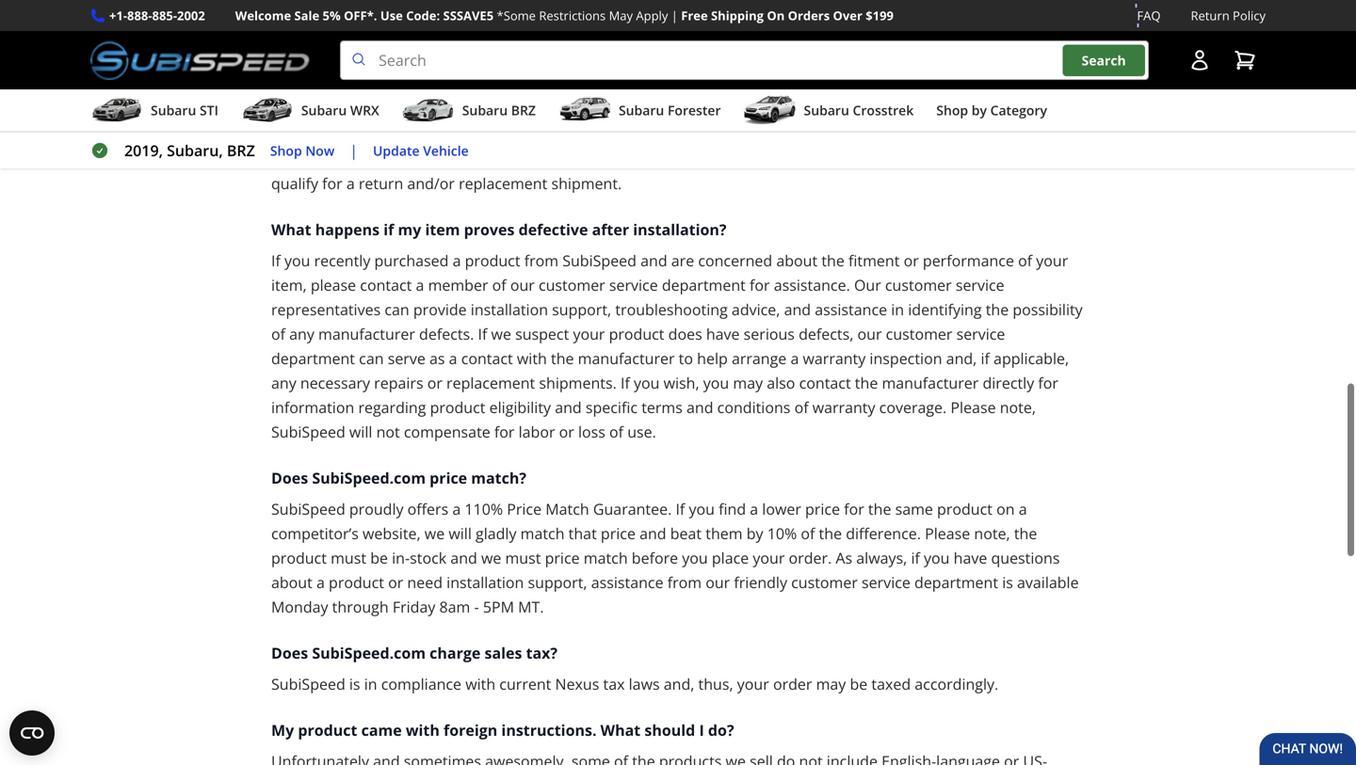 Task type: describe. For each thing, give the bounding box(es) containing it.
a up questions
[[1019, 499, 1027, 519]]

product down proves
[[465, 251, 520, 271]]

expedite
[[426, 149, 487, 169]]

came
[[361, 721, 402, 741]]

you inside customer service representatives before opening or using your product. we recommend you have your order number and product packaging on hand to expedite your call. do not discard any of the parts as these items will be needed in order to qualify for a return and/or replacement shipment.
[[772, 124, 798, 145]]

if up item,
[[271, 251, 280, 271]]

hand
[[368, 149, 404, 169]]

we inside the if you recently purchased a product from subispeed and are concerned about the fitment or performance of your item, please contact a member of our customer service department for assistance. our customer service representatives can provide installation support, troubleshooting advice, and assistance in identifying the possibility of any manufacturer defects. if we suspect your product does have serious defects, our customer service department can serve as a contact with the manufacturer to help arrange a warranty inspection and, if applicable, any necessary repairs or replacement shipments. if you wish, you may also contact the manufacturer directly for information regarding product eligibility and specific terms and conditions of warranty coverage. please note, subispeed will not compensate for labor or loss of use.
[[491, 324, 511, 344]]

on up the crosstrek
[[872, 75, 890, 96]]

or left 'loss'
[[559, 422, 574, 442]]

performance
[[923, 251, 1014, 271]]

is inside the subispeed proudly offers a 110% price match guarantee. if you find a lower price for the same product on a competitor's website, we will gladly match that price and beat them by 10% of the difference. please note, the product must be in-stock and we must price match before you place your order. as always, if you have questions about a product or need installation support, assistance from our friendly customer service department is available monday through friday 8am - 5pm mt.
[[1002, 573, 1013, 593]]

0 vertical spatial warranty
[[803, 349, 866, 369]]

laws
[[629, 674, 660, 695]]

customer up suspect
[[539, 275, 605, 295]]

if down use
[[402, 44, 412, 65]]

needed
[[932, 149, 985, 169]]

and, inside the if you recently purchased a product from subispeed and are concerned about the fitment or performance of your item, please contact a member of our customer service department for assistance. our customer service representatives can provide installation support, troubleshooting advice, and assistance in identifying the possibility of any manufacturer defects. if we suspect your product does have serious defects, our customer service department can serve as a contact with the manufacturer to help arrange a warranty inspection and, if applicable, any necessary repairs or replacement shipments. if you wish, you may also contact the manufacturer directly for information regarding product eligibility and specific terms and conditions of warranty coverage. please note, subispeed will not compensate for labor or loss of use.
[[946, 349, 977, 369]]

and right stock
[[450, 548, 477, 568]]

please inside the if you recently purchased a product from subispeed and are concerned about the fitment or performance of your item, please contact a member of our customer service department for assistance. our customer service representatives can provide installation support, troubleshooting advice, and assistance in identifying the possibility of any manufacturer defects. if we suspect your product does have serious defects, our customer service department can serve as a contact with the manufacturer to help arrange a warranty inspection and, if applicable, any necessary repairs or replacement shipments. if you wish, you may also contact the manufacturer directly for information regarding product eligibility and specific terms and conditions of warranty coverage. please note, subispeed will not compensate for labor or loss of use.
[[311, 275, 356, 295]]

a up member
[[453, 251, 461, 271]]

item?
[[573, 44, 615, 65]]

0 horizontal spatial should
[[315, 44, 366, 65]]

1 vertical spatial part
[[271, 100, 300, 120]]

one
[[885, 100, 912, 120]]

if up a subaru wrx thumbnail image
[[271, 75, 280, 96]]

and down assistance.
[[784, 300, 811, 320]]

a down 'purchased' on the left of page
[[416, 275, 424, 295]]

my
[[398, 220, 421, 240]]

from inside the subispeed proudly offers a 110% price match guarantee. if you find a lower price for the same product on a competitor's website, we will gladly match that price and beat them by 10% of the difference. please note, the product must be in-stock and we must price match before you place your order. as always, if you have questions about a product or need installation support, assistance from our friendly customer service department is available monday through friday 8am - 5pm mt.
[[667, 573, 702, 593]]

be inside the subispeed proudly offers a 110% price match guarantee. if you find a lower price for the same product on a competitor's website, we will gladly match that price and beat them by 10% of the difference. please note, the product must be in-stock and we must price match before you place your order. as always, if you have questions about a product or need installation support, assistance from our friendly customer service department is available monday through friday 8am - 5pm mt.
[[370, 548, 388, 568]]

with down sales
[[465, 674, 495, 695]]

on right listed
[[406, 100, 424, 120]]

your up "possibility"
[[1036, 251, 1068, 271]]

the down inspection
[[855, 373, 878, 393]]

shipments.
[[539, 373, 617, 393]]

of down item,
[[271, 324, 285, 344]]

2019, subaru, brz
[[124, 140, 255, 161]]

a down 'defects.' at the left
[[449, 349, 457, 369]]

before inside the subispeed proudly offers a 110% price match guarantee. if you find a lower price for the same product on a competitor's website, we will gladly match that price and beat them by 10% of the difference. please note, the product must be in-stock and we must price match before you place your order. as always, if you have questions about a product or need installation support, assistance from our friendly customer service department is available monday through friday 8am - 5pm mt.
[[632, 548, 678, 568]]

if left my
[[384, 220, 394, 240]]

1 vertical spatial number
[[304, 100, 361, 120]]

from inside the if you recently purchased a product from subispeed and are concerned about the fitment or performance of your item, please contact a member of our customer service department for assistance. our customer service representatives can provide installation support, troubleshooting advice, and assistance in identifying the possibility of any manufacturer defects. if we suspect your product does have serious defects, our customer service department can serve as a contact with the manufacturer to help arrange a warranty inspection and, if applicable, any necessary repairs or replacement shipments. if you wish, you may also contact the manufacturer directly for information regarding product eligibility and specific terms and conditions of warranty coverage. please note, subispeed will not compensate for labor or loss of use.
[[524, 251, 558, 271]]

2 vertical spatial any
[[271, 373, 296, 393]]

if right slip.
[[554, 100, 563, 120]]

0 horizontal spatial department
[[271, 349, 355, 369]]

subaru for subaru forester
[[619, 101, 664, 119]]

your down the subaru crosstrek
[[839, 124, 871, 145]]

1 vertical spatial warranty
[[812, 398, 875, 418]]

110%
[[465, 499, 503, 519]]

1 must from the left
[[331, 548, 366, 568]]

place
[[712, 548, 749, 568]]

gladly match
[[476, 524, 565, 544]]

subaru sti
[[151, 101, 218, 119]]

subispeed down 'information'
[[271, 422, 345, 442]]

department inside the subispeed proudly offers a 110% price match guarantee. if you find a lower price for the same product on a competitor's website, we will gladly match that price and beat them by 10% of the difference. please note, the product must be in-stock and we must price match before you place your order. as always, if you have questions about a product or need installation support, assistance from our friendly customer service department is available monday through friday 8am - 5pm mt.
[[914, 573, 998, 593]]

customer up inspection
[[886, 324, 952, 344]]

for down eligibility
[[494, 422, 515, 442]]

service inside customer service representatives before opening or using your product. we recommend you have your order number and product packaging on hand to expedite your call. do not discard any of the parts as these items will be needed in order to qualify for a return and/or replacement shipment.
[[1034, 100, 1084, 120]]

0 horizontal spatial in
[[364, 674, 377, 695]]

taxed
[[871, 674, 911, 695]]

0 horizontal spatial i
[[370, 44, 375, 65]]

and down wish,
[[687, 398, 713, 418]]

2 horizontal spatial i
[[699, 721, 704, 741]]

for inside the subispeed proudly offers a 110% price match guarantee. if you find a lower price for the same product on a competitor's website, we will gladly match that price and beat them by 10% of the difference. please note, the product must be in-stock and we must price match before you place your order. as always, if you have questions about a product or need installation support, assistance from our friendly customer service department is available monday through friday 8am - 5pm mt.
[[844, 499, 864, 519]]

1 horizontal spatial may
[[816, 674, 846, 695]]

check
[[708, 75, 748, 96]]

double-
[[654, 75, 708, 96]]

customer up identifying
[[885, 275, 952, 295]]

1 vertical spatial can
[[359, 349, 384, 369]]

mt.
[[518, 597, 544, 617]]

a left 110%
[[452, 499, 461, 519]]

need
[[407, 573, 443, 593]]

1 horizontal spatial be
[[850, 674, 868, 695]]

search button
[[1063, 45, 1145, 76]]

what happens if my item proves defective after installation?
[[271, 220, 727, 240]]

you up item,
[[284, 251, 310, 271]]

through
[[332, 597, 389, 617]]

product down competitor's
[[271, 548, 327, 568]]

0 vertical spatial received
[[425, 44, 489, 65]]

or right fitment
[[904, 251, 919, 271]]

if inside the subispeed proudly offers a 110% price match guarantee. if you find a lower price for the same product on a competitor's website, we will gladly match that price and beat them by 10% of the difference. please note, the product must be in-stock and we must price match before you place your order. as always, if you have questions about a product or need installation support, assistance from our friendly customer service department is available monday through friday 8am - 5pm mt.
[[676, 499, 685, 519]]

2 vertical spatial price
[[545, 548, 580, 568]]

shop for shop by category
[[936, 101, 968, 119]]

shipping
[[711, 7, 764, 24]]

of down also at the right of page
[[794, 398, 809, 418]]

eligibility
[[489, 398, 551, 418]]

qualify
[[271, 173, 318, 194]]

2 vertical spatial order
[[773, 674, 812, 695]]

have for about
[[706, 324, 740, 344]]

and down shipments. at the left of page
[[555, 398, 582, 418]]

or inside customer service representatives before opening or using your product. we recommend you have your order number and product packaging on hand to expedite your call. do not discard any of the parts as these items will be needed in order to qualify for a return and/or replacement shipment.
[[496, 124, 511, 145]]

search input field
[[340, 41, 1149, 80]]

the left "possibility"
[[986, 300, 1009, 320]]

information
[[271, 398, 354, 418]]

product inside customer service representatives before opening or using your product. we recommend you have your order number and product packaging on hand to expedite your call. do not discard any of the parts as these items will be needed in order to qualify for a return and/or replacement shipment.
[[1009, 124, 1065, 145]]

or right "repairs"
[[427, 373, 443, 393]]

compensate
[[404, 422, 490, 442]]

with inside the if you recently purchased a product from subispeed and are concerned about the fitment or performance of your item, please contact a member of our customer service department for assistance. our customer service representatives can provide installation support, troubleshooting advice, and assistance in identifying the possibility of any manufacturer defects. if we suspect your product does have serious defects, our customer service department can serve as a contact with the manufacturer to help arrange a warranty inspection and, if applicable, any necessary repairs or replacement shipments. if you wish, you may also contact the manufacturer directly for information regarding product eligibility and specific terms and conditions of warranty coverage. please note, subispeed will not compensate for labor or loss of use.
[[517, 349, 547, 369]]

the up customer service "link"
[[1052, 75, 1075, 96]]

current
[[499, 674, 551, 695]]

of up "possibility"
[[1018, 251, 1032, 271]]

a subaru crosstrek thumbnail image image
[[743, 96, 796, 124]]

update
[[373, 141, 420, 159]]

if right 'defects.' at the left
[[478, 324, 487, 344]]

if inside the subispeed proudly offers a 110% price match guarantee. if you find a lower price for the same product on a competitor's website, we will gladly match that price and beat them by 10% of the difference. please note, the product must be in-stock and we must price match before you place your order. as always, if you have questions about a product or need installation support, assistance from our friendly customer service department is available monday through friday 8am - 5pm mt.
[[911, 548, 920, 568]]

foreign
[[444, 721, 497, 741]]

1 horizontal spatial i
[[416, 44, 421, 65]]

update vehicle
[[373, 141, 469, 159]]

have for a
[[954, 548, 987, 568]]

troubleshooting
[[615, 300, 728, 320]]

*some
[[497, 7, 536, 24]]

item
[[425, 220, 460, 240]]

what for what happens if my item proves defective after installation?
[[271, 220, 311, 240]]

you up terms
[[634, 373, 660, 393]]

installation inside the subispeed proudly offers a 110% price match guarantee. if you find a lower price for the same product on a competitor's website, we will gladly match that price and beat them by 10% of the difference. please note, the product must be in-stock and we must price match before you place your order. as always, if you have questions about a product or need installation support, assistance from our friendly customer service department is available monday through friday 8am - 5pm mt.
[[447, 573, 524, 593]]

in inside the if you recently purchased a product from subispeed and are concerned about the fitment or performance of your item, please contact a member of our customer service department for assistance. our customer service representatives can provide installation support, troubleshooting advice, and assistance in identifying the possibility of any manufacturer defects. if we suspect your product does have serious defects, our customer service department can serve as a contact with the manufacturer to help arrange a warranty inspection and, if applicable, any necessary repairs or replacement shipments. if you wish, you may also contact the manufacturer directly for information regarding product eligibility and specific terms and conditions of warranty coverage. please note, subispeed will not compensate for labor or loss of use.
[[891, 300, 904, 320]]

customer service link
[[962, 100, 1084, 120]]

the up assistance.
[[821, 251, 845, 271]]

search
[[1082, 51, 1126, 69]]

listed
[[364, 100, 402, 120]]

you down same on the bottom right of the page
[[924, 548, 950, 568]]

you down help
[[703, 373, 729, 393]]

0 vertical spatial can
[[385, 300, 409, 320]]

assistance inside the subispeed proudly offers a 110% price match guarantee. if you find a lower price for the same product on a competitor's website, we will gladly match that price and beat them by 10% of the difference. please note, the product must be in-stock and we must price match before you place your order. as always, if you have questions about a product or need installation support, assistance from our friendly customer service department is available monday through friday 8am - 5pm mt.
[[591, 573, 663, 593]]

not inside if you think you've received the wrong product, please double-check the part number on the product label with the part number listed on your packing slip. if those numbers do not match, please contact one of our
[[700, 100, 724, 120]]

replacement inside the if you recently purchased a product from subispeed and are concerned about the fitment or performance of your item, please contact a member of our customer service department for assistance. our customer service representatives can provide installation support, troubleshooting advice, and assistance in identifying the possibility of any manufacturer defects. if we suspect your product does have serious defects, our customer service department can serve as a contact with the manufacturer to help arrange a warranty inspection and, if applicable, any necessary repairs or replacement shipments. if you wish, you may also contact the manufacturer directly for information regarding product eligibility and specific terms and conditions of warranty coverage. please note, subispeed will not compensate for labor or loss of use.
[[446, 373, 535, 393]]

+1-
[[109, 7, 127, 24]]

2 vertical spatial we
[[481, 548, 501, 568]]

subaru sti button
[[90, 93, 218, 131]]

in inside customer service representatives before opening or using your product. we recommend you have your order number and product packaging on hand to expedite your call. do not discard any of the parts as these items will be needed in order to qualify for a return and/or replacement shipment.
[[989, 149, 1002, 169]]

shop now link
[[270, 140, 335, 162]]

assistance.
[[774, 275, 850, 295]]

shop by category button
[[936, 93, 1047, 131]]

your up do at the left of the page
[[557, 124, 589, 145]]

product up through
[[329, 573, 384, 593]]

subaru,
[[167, 140, 223, 161]]

about inside the subispeed proudly offers a 110% price match guarantee. if you find a lower price for the same product on a competitor's website, we will gladly match that price and beat them by 10% of the difference. please note, the product must be in-stock and we must price match before you place your order. as always, if you have questions about a product or need installation support, assistance from our friendly customer service department is available monday through friday 8am - 5pm mt.
[[271, 573, 312, 593]]

tax?
[[526, 643, 558, 664]]

order. as
[[789, 548, 852, 568]]

button image
[[1188, 49, 1211, 72]]

the up questions
[[1014, 524, 1037, 544]]

questions
[[991, 548, 1060, 568]]

please inside the if you recently purchased a product from subispeed and are concerned about the fitment or performance of your item, please contact a member of our customer service department for assistance. our customer service representatives can provide installation support, troubleshooting advice, and assistance in identifying the possibility of any manufacturer defects. if we suspect your product does have serious defects, our customer service department can serve as a contact with the manufacturer to help arrange a warranty inspection and, if applicable, any necessary repairs or replacement shipments. if you wish, you may also contact the manufacturer directly for information regarding product eligibility and specific terms and conditions of warranty coverage. please note, subispeed will not compensate for labor or loss of use.
[[951, 398, 996, 418]]

specific
[[586, 398, 638, 418]]

instructions.
[[501, 721, 597, 741]]

does subispeed.com charge sales tax?
[[271, 643, 558, 664]]

and/or
[[407, 173, 455, 194]]

you down "beat"
[[682, 548, 708, 568]]

serious
[[744, 324, 795, 344]]

1 horizontal spatial please
[[604, 75, 650, 96]]

are
[[671, 251, 694, 271]]

a subaru forester thumbnail image image
[[558, 96, 611, 124]]

them
[[706, 524, 743, 544]]

any inside customer service representatives before opening or using your product. we recommend you have your order number and product packaging on hand to expedite your call. do not discard any of the parts as these items will be needed in order to qualify for a return and/or replacement shipment.
[[665, 149, 690, 169]]

1 horizontal spatial number
[[812, 75, 868, 96]]

recently
[[314, 251, 370, 271]]

note, inside the subispeed proudly offers a 110% price match guarantee. if you find a lower price for the same product on a competitor's website, we will gladly match that price and beat them by 10% of the difference. please note, the product must be in-stock and we must price match before you place your order. as always, if you have questions about a product or need installation support, assistance from our friendly customer service department is available monday through friday 8am - 5pm mt.
[[974, 524, 1010, 544]]

subaru wrx
[[301, 101, 379, 119]]

customer inside customer service representatives before opening or using your product. we recommend you have your order number and product packaging on hand to expedite your call. do not discard any of the parts as these items will be needed in order to qualify for a return and/or replacement shipment.
[[962, 100, 1030, 120]]

open widget image
[[9, 711, 55, 756]]

support, inside the if you recently purchased a product from subispeed and are concerned about the fitment or performance of your item, please contact a member of our customer service department for assistance. our customer service representatives can provide installation support, troubleshooting advice, and assistance in identifying the possibility of any manufacturer defects. if we suspect your product does have serious defects, our customer service department can serve as a contact with the manufacturer to help arrange a warranty inspection and, if applicable, any necessary repairs or replacement shipments. if you wish, you may also contact the manufacturer directly for information regarding product eligibility and specific terms and conditions of warranty coverage. please note, subispeed will not compensate for labor or loss of use.
[[552, 300, 611, 320]]

the up shipments. at the left of page
[[551, 349, 574, 369]]

for up advice,
[[750, 275, 770, 295]]

if up specific
[[621, 373, 630, 393]]

your right suspect
[[573, 324, 605, 344]]

welcome
[[235, 7, 291, 24]]

on inside customer service representatives before opening or using your product. we recommend you have your order number and product packaging on hand to expedite your call. do not discard any of the parts as these items will be needed in order to qualify for a return and/or replacement shipment.
[[346, 149, 364, 169]]

2 horizontal spatial price
[[805, 499, 840, 519]]

0 vertical spatial wrong
[[522, 44, 569, 65]]

1 horizontal spatial manufacturer
[[578, 349, 675, 369]]

match,
[[728, 100, 776, 120]]

by inside the subispeed proudly offers a 110% price match guarantee. if you find a lower price for the same product on a competitor's website, we will gladly match that price and beat them by 10% of the difference. please note, the product must be in-stock and we must price match before you place your order. as always, if you have questions about a product or need installation support, assistance from our friendly customer service department is available monday through friday 8am - 5pm mt.
[[747, 524, 763, 544]]

with right came
[[406, 721, 440, 741]]

888-
[[127, 7, 152, 24]]

off*.
[[344, 7, 377, 24]]

product right same on the bottom right of the page
[[937, 499, 993, 519]]

provide
[[413, 300, 467, 320]]

your left call.
[[491, 149, 523, 169]]

if inside the if you recently purchased a product from subispeed and are concerned about the fitment or performance of your item, please contact a member of our customer service department for assistance. our customer service representatives can provide installation support, troubleshooting advice, and assistance in identifying the possibility of any manufacturer defects. if we suspect your product does have serious defects, our customer service department can serve as a contact with the manufacturer to help arrange a warranty inspection and, if applicable, any necessary repairs or replacement shipments. if you wish, you may also contact the manufacturer directly for information regarding product eligibility and specific terms and conditions of warranty coverage. please note, subispeed will not compensate for labor or loss of use.
[[981, 349, 990, 369]]

subaru crosstrek
[[804, 101, 914, 119]]

0 horizontal spatial to
[[408, 149, 422, 169]]

necessary
[[300, 373, 370, 393]]

subispeed logo image
[[90, 41, 310, 80]]

and down guarantee. at the bottom left of the page
[[640, 524, 666, 544]]

a inside customer service representatives before opening or using your product. we recommend you have your order number and product packaging on hand to expedite your call. do not discard any of the parts as these items will be needed in order to qualify for a return and/or replacement shipment.
[[346, 173, 355, 194]]

identifying
[[908, 300, 982, 320]]

may
[[609, 7, 633, 24]]

to inside the if you recently purchased a product from subispeed and are concerned about the fitment or performance of your item, please contact a member of our customer service department for assistance. our customer service representatives can provide installation support, troubleshooting advice, and assistance in identifying the possibility of any manufacturer defects. if we suspect your product does have serious defects, our customer service department can serve as a contact with the manufacturer to help arrange a warranty inspection and, if applicable, any necessary repairs or replacement shipments. if you wish, you may also contact the manufacturer directly for information regarding product eligibility and specific terms and conditions of warranty coverage. please note, subispeed will not compensate for labor or loss of use.
[[679, 349, 693, 369]]

available
[[1017, 573, 1079, 593]]

contact down 'purchased' on the left of page
[[360, 275, 412, 295]]

website,
[[363, 524, 421, 544]]

concerned
[[698, 251, 772, 271]]

1 horizontal spatial |
[[671, 7, 678, 24]]

of right 'loss'
[[609, 422, 623, 442]]

your right "thus,"
[[737, 674, 769, 695]]

not inside customer service representatives before opening or using your product. we recommend you have your order number and product packaging on hand to expedite your call. do not discard any of the parts as these items will be needed in order to qualify for a return and/or replacement shipment.
[[582, 149, 606, 169]]

conditions
[[717, 398, 790, 418]]

1 vertical spatial price
[[601, 524, 636, 544]]

sale
[[294, 7, 319, 24]]

packaging
[[271, 149, 342, 169]]

beat
[[670, 524, 702, 544]]

accordingly.
[[915, 674, 998, 695]]

contact down 'defects.' at the left
[[461, 349, 513, 369]]

product inside if you think you've received the wrong product, please double-check the part number on the product label with the part number listed on your packing slip. if those numbers do not match, please contact one of our
[[921, 75, 977, 96]]

by inside dropdown button
[[972, 101, 987, 119]]

the down *some
[[493, 44, 518, 65]]

service inside the subispeed proudly offers a 110% price match guarantee. if you find a lower price for the same product on a competitor's website, we will gladly match that price and beat them by 10% of the difference. please note, the product must be in-stock and we must price match before you place your order. as always, if you have questions about a product or need installation support, assistance from our friendly customer service department is available monday through friday 8am - 5pm mt.
[[862, 573, 911, 593]]

after
[[592, 220, 629, 240]]

competitor's
[[271, 524, 359, 544]]

about inside the if you recently purchased a product from subispeed and are concerned about the fitment or performance of your item, please contact a member of our customer service department for assistance. our customer service representatives can provide installation support, troubleshooting advice, and assistance in identifying the possibility of any manufacturer defects. if we suspect your product does have serious defects, our customer service department can serve as a contact with the manufacturer to help arrange a warranty inspection and, if applicable, any necessary repairs or replacement shipments. if you wish, you may also contact the manufacturer directly for information regarding product eligibility and specific terms and conditions of warranty coverage. please note, subispeed will not compensate for labor or loss of use.
[[776, 251, 818, 271]]

member
[[428, 275, 488, 295]]

use.
[[627, 422, 656, 442]]

note, inside the if you recently purchased a product from subispeed and are concerned about the fitment or performance of your item, please contact a member of our customer service department for assistance. our customer service representatives can provide installation support, troubleshooting advice, and assistance in identifying the possibility of any manufacturer defects. if we suspect your product does have serious defects, our customer service department can serve as a contact with the manufacturer to help arrange a warranty inspection and, if applicable, any necessary repairs or replacement shipments. if you wish, you may also contact the manufacturer directly for information regarding product eligibility and specific terms and conditions of warranty coverage. please note, subispeed will not compensate for labor or loss of use.
[[1000, 398, 1036, 418]]

representatives inside customer service representatives before opening or using your product. we recommend you have your order number and product packaging on hand to expedite your call. do not discard any of the parts as these items will be needed in order to qualify for a return and/or replacement shipment.
[[271, 124, 381, 145]]

0 horizontal spatial do
[[379, 44, 398, 65]]

our up suspect
[[510, 275, 535, 295]]

the up a subaru crosstrek thumbnail image
[[752, 75, 775, 96]]

recommend
[[682, 124, 768, 145]]

installation?
[[633, 220, 727, 240]]

lower
[[762, 499, 801, 519]]

for down applicable,
[[1038, 373, 1058, 393]]

before inside customer service representatives before opening or using your product. we recommend you have your order number and product packaging on hand to expedite your call. do not discard any of the parts as these items will be needed in order to qualify for a return and/or replacement shipment.
[[385, 124, 431, 145]]



Task type: locate. For each thing, give the bounding box(es) containing it.
these
[[798, 149, 837, 169]]

1 vertical spatial brz
[[227, 140, 255, 161]]

0 vertical spatial number
[[812, 75, 868, 96]]

your inside the subispeed proudly offers a 110% price match guarantee. if you find a lower price for the same product on a competitor's website, we will gladly match that price and beat them by 10% of the difference. please note, the product must be in-stock and we must price match before you place your order. as always, if you have questions about a product or need installation support, assistance from our friendly customer service department is available monday through friday 8am - 5pm mt.
[[753, 548, 785, 568]]

0 vertical spatial does
[[271, 468, 308, 488]]

of down recommend
[[694, 149, 708, 169]]

as inside the if you recently purchased a product from subispeed and are concerned about the fitment or performance of your item, please contact a member of our customer service department for assistance. our customer service representatives can provide installation support, troubleshooting advice, and assistance in identifying the possibility of any manufacturer defects. if we suspect your product does have serious defects, our customer service department can serve as a contact with the manufacturer to help arrange a warranty inspection and, if applicable, any necessary repairs or replacement shipments. if you wish, you may also contact the manufacturer directly for information regarding product eligibility and specific terms and conditions of warranty coverage. please note, subispeed will not compensate for labor or loss of use.
[[429, 349, 445, 369]]

3 subaru from the left
[[462, 101, 508, 119]]

be left taxed
[[850, 674, 868, 695]]

packing
[[464, 100, 518, 120]]

0 vertical spatial is
[[1002, 573, 1013, 593]]

the up the packing
[[466, 75, 489, 96]]

0 vertical spatial order
[[875, 124, 914, 145]]

2 horizontal spatial in
[[989, 149, 1002, 169]]

price up match
[[601, 524, 636, 544]]

number inside customer service representatives before opening or using your product. we recommend you have your order number and product packaging on hand to expedite your call. do not discard any of the parts as these items will be needed in order to qualify for a return and/or replacement shipment.
[[918, 124, 974, 145]]

representatives
[[271, 124, 381, 145], [271, 300, 381, 320]]

1 horizontal spatial to
[[679, 349, 693, 369]]

as inside customer service representatives before opening or using your product. we recommend you have your order number and product packaging on hand to expedite your call. do not discard any of the parts as these items will be needed in order to qualify for a return and/or replacement shipment.
[[779, 149, 794, 169]]

is
[[1002, 573, 1013, 593], [349, 674, 360, 695]]

2 vertical spatial manufacturer
[[882, 373, 979, 393]]

shop inside "shop now" link
[[270, 141, 302, 159]]

our
[[854, 275, 881, 295]]

1 vertical spatial order
[[1006, 149, 1045, 169]]

1 vertical spatial support,
[[528, 573, 587, 593]]

order
[[875, 124, 914, 145], [1006, 149, 1045, 169], [773, 674, 812, 695]]

of
[[915, 100, 930, 120], [694, 149, 708, 169], [1018, 251, 1032, 271], [492, 275, 506, 295], [271, 324, 285, 344], [794, 398, 809, 418], [609, 422, 623, 442], [801, 524, 815, 544]]

does subispeed.com price match?
[[271, 468, 526, 488]]

apply
[[636, 7, 668, 24]]

sssave5
[[443, 7, 494, 24]]

4 subaru from the left
[[619, 101, 664, 119]]

proves
[[464, 220, 515, 240]]

contact inside if you think you've received the wrong product, please double-check the part number on the product label with the part number listed on your packing slip. if those numbers do not match, please contact one of our
[[829, 100, 881, 120]]

wrx
[[350, 101, 379, 119]]

of right 10%
[[801, 524, 815, 544]]

subispeed inside the subispeed proudly offers a 110% price match guarantee. if you find a lower price for the same product on a competitor's website, we will gladly match that price and beat them by 10% of the difference. please note, the product must be in-stock and we must price match before you place your order. as always, if you have questions about a product or need installation support, assistance from our friendly customer service department is available monday through friday 8am - 5pm mt.
[[271, 499, 345, 519]]

0 horizontal spatial not
[[376, 422, 400, 442]]

2 horizontal spatial not
[[700, 100, 724, 120]]

product
[[921, 75, 977, 96], [1009, 124, 1065, 145], [465, 251, 520, 271], [609, 324, 664, 344], [430, 398, 485, 418], [937, 499, 993, 519], [271, 548, 327, 568], [329, 573, 384, 593], [298, 721, 357, 741]]

replacement inside customer service representatives before opening or using your product. we recommend you have your order number and product packaging on hand to expedite your call. do not discard any of the parts as these items will be needed in order to qualify for a return and/or replacement shipment.
[[459, 173, 547, 194]]

1 vertical spatial any
[[289, 324, 314, 344]]

1 horizontal spatial will
[[449, 524, 472, 544]]

with inside if you think you've received the wrong product, please double-check the part number on the product label with the part number listed on your packing slip. if those numbers do not match, please contact one of our
[[1018, 75, 1048, 96]]

1 horizontal spatial before
[[632, 548, 678, 568]]

1 vertical spatial by
[[747, 524, 763, 544]]

0 horizontal spatial manufacturer
[[318, 324, 415, 344]]

0 vertical spatial will
[[884, 149, 907, 169]]

part up a subaru crosstrek thumbnail image
[[779, 75, 808, 96]]

have inside customer service representatives before opening or using your product. we recommend you have your order number and product packaging on hand to expedite your call. do not discard any of the parts as these items will be needed in order to qualify for a return and/or replacement shipment.
[[802, 124, 835, 145]]

1 vertical spatial note,
[[974, 524, 1010, 544]]

subaru for subaru crosstrek
[[804, 101, 849, 119]]

your up friendly in the bottom right of the page
[[753, 548, 785, 568]]

of inside the subispeed proudly offers a 110% price match guarantee. if you find a lower price for the same product on a competitor's website, we will gladly match that price and beat them by 10% of the difference. please note, the product must be in-stock and we must price match before you place your order. as always, if you have questions about a product or need installation support, assistance from our friendly customer service department is available monday through friday 8am - 5pm mt.
[[801, 524, 815, 544]]

customer down "label"
[[962, 100, 1030, 120]]

1 horizontal spatial from
[[667, 573, 702, 593]]

2 must from the left
[[505, 548, 541, 568]]

representatives inside the if you recently purchased a product from subispeed and are concerned about the fitment or performance of your item, please contact a member of our customer service department for assistance. our customer service representatives can provide installation support, troubleshooting advice, and assistance in identifying the possibility of any manufacturer defects. if we suspect your product does have serious defects, our customer service department can serve as a contact with the manufacturer to help arrange a warranty inspection and, if applicable, any necessary repairs or replacement shipments. if you wish, you may also contact the manufacturer directly for information regarding product eligibility and specific terms and conditions of warranty coverage. please note, subispeed will not compensate for labor or loss of use.
[[271, 300, 381, 320]]

0 horizontal spatial have
[[706, 324, 740, 344]]

be
[[911, 149, 928, 169], [370, 548, 388, 568], [850, 674, 868, 695]]

the up order. as
[[819, 524, 842, 544]]

about up monday
[[271, 573, 312, 593]]

our right defects,
[[857, 324, 882, 344]]

1 vertical spatial |
[[350, 140, 358, 161]]

1 vertical spatial department
[[271, 349, 355, 369]]

subaru crosstrek button
[[743, 93, 914, 131]]

have inside the subispeed proudly offers a 110% price match guarantee. if you find a lower price for the same product on a competitor's website, we will gladly match that price and beat them by 10% of the difference. please note, the product must be in-stock and we must price match before you place your order. as always, if you have questions about a product or need installation support, assistance from our friendly customer service department is available monday through friday 8am - 5pm mt.
[[954, 548, 987, 568]]

will inside customer service representatives before opening or using your product. we recommend you have your order number and product packaging on hand to expedite your call. do not discard any of the parts as these items will be needed in order to qualify for a return and/or replacement shipment.
[[884, 149, 907, 169]]

subaru left 'sti'
[[151, 101, 196, 119]]

1 does from the top
[[271, 468, 308, 488]]

inspection
[[870, 349, 942, 369]]

on left hand
[[346, 149, 364, 169]]

1 horizontal spatial order
[[875, 124, 914, 145]]

please
[[951, 398, 996, 418], [925, 524, 970, 544]]

slip.
[[522, 100, 550, 120]]

2 horizontal spatial have
[[954, 548, 987, 568]]

does for does subispeed.com charge sales tax?
[[271, 643, 308, 664]]

1 vertical spatial and,
[[664, 674, 694, 695]]

0 horizontal spatial can
[[359, 349, 384, 369]]

1 horizontal spatial should
[[645, 721, 695, 741]]

forester
[[668, 101, 721, 119]]

suspect
[[515, 324, 569, 344]]

of inside if you think you've received the wrong product, please double-check the part number on the product label with the part number listed on your packing slip. if those numbers do not match, please contact one of our
[[915, 100, 930, 120]]

contact
[[829, 100, 881, 120], [360, 275, 412, 295], [461, 349, 513, 369], [799, 373, 851, 393]]

subispeed down after
[[562, 251, 637, 271]]

of inside customer service representatives before opening or using your product. we recommend you have your order number and product packaging on hand to expedite your call. do not discard any of the parts as these items will be needed in order to qualify for a return and/or replacement shipment.
[[694, 149, 708, 169]]

may inside the if you recently purchased a product from subispeed and are concerned about the fitment or performance of your item, please contact a member of our customer service department for assistance. our customer service representatives can provide installation support, troubleshooting advice, and assistance in identifying the possibility of any manufacturer defects. if we suspect your product does have serious defects, our customer service department can serve as a contact with the manufacturer to help arrange a warranty inspection and, if applicable, any necessary repairs or replacement shipments. if you wish, you may also contact the manufacturer directly for information regarding product eligibility and specific terms and conditions of warranty coverage. please note, subispeed will not compensate for labor or loss of use.
[[733, 373, 763, 393]]

repairs
[[374, 373, 423, 393]]

subaru inside "dropdown button"
[[619, 101, 664, 119]]

0 vertical spatial note,
[[1000, 398, 1036, 418]]

before down "beat"
[[632, 548, 678, 568]]

with
[[1018, 75, 1048, 96], [517, 349, 547, 369], [465, 674, 495, 695], [406, 721, 440, 741]]

will inside the if you recently purchased a product from subispeed and are concerned about the fitment or performance of your item, please contact a member of our customer service department for assistance. our customer service representatives can provide installation support, troubleshooting advice, and assistance in identifying the possibility of any manufacturer defects. if we suspect your product does have serious defects, our customer service department can serve as a contact with the manufacturer to help arrange a warranty inspection and, if applicable, any necessary repairs or replacement shipments. if you wish, you may also contact the manufacturer directly for information regarding product eligibility and specific terms and conditions of warranty coverage. please note, subispeed will not compensate for labor or loss of use.
[[349, 422, 372, 442]]

subaru brz button
[[402, 93, 536, 131]]

friendly
[[734, 573, 787, 593]]

a subaru brz thumbnail image image
[[402, 96, 455, 124]]

be left in-
[[370, 548, 388, 568]]

0 vertical spatial department
[[662, 275, 746, 295]]

2 vertical spatial department
[[914, 573, 998, 593]]

please down 'recently'
[[311, 275, 356, 295]]

0 vertical spatial we
[[491, 324, 511, 344]]

1 vertical spatial will
[[349, 422, 372, 442]]

do
[[558, 149, 578, 169]]

wrong inside if you think you've received the wrong product, please double-check the part number on the product label with the part number listed on your packing slip. if those numbers do not match, please contact one of our
[[493, 75, 537, 96]]

0 vertical spatial support,
[[552, 300, 611, 320]]

manufacturer up coverage. at the right of page
[[882, 373, 979, 393]]

0 horizontal spatial is
[[349, 674, 360, 695]]

do inside if you think you've received the wrong product, please double-check the part number on the product label with the part number listed on your packing slip. if those numbers do not match, please contact one of our
[[678, 100, 696, 120]]

the up one
[[894, 75, 917, 96]]

2 vertical spatial number
[[918, 124, 974, 145]]

coverage.
[[879, 398, 947, 418]]

0 horizontal spatial please
[[311, 275, 356, 295]]

applicable,
[[994, 349, 1069, 369]]

product down troubleshooting
[[609, 324, 664, 344]]

the up difference.
[[868, 499, 891, 519]]

if right always,
[[911, 548, 920, 568]]

we left suspect
[[491, 324, 511, 344]]

1 vertical spatial what
[[271, 220, 311, 240]]

nexus
[[555, 674, 599, 695]]

subaru for subaru sti
[[151, 101, 196, 119]]

2 horizontal spatial to
[[1049, 149, 1064, 169]]

0 vertical spatial shop
[[936, 101, 968, 119]]

please right match,
[[780, 100, 825, 120]]

assistance down our
[[815, 300, 887, 320]]

our inside if you think you've received the wrong product, please double-check the part number on the product label with the part number listed on your packing slip. if those numbers do not match, please contact one of our
[[933, 100, 958, 120]]

will inside the subispeed proudly offers a 110% price match guarantee. if you find a lower price for the same product on a competitor's website, we will gladly match that price and beat them by 10% of the difference. please note, the product must be in-stock and we must price match before you place your order. as always, if you have questions about a product or need installation support, assistance from our friendly customer service department is available monday through friday 8am - 5pm mt.
[[449, 524, 472, 544]]

happens
[[315, 220, 380, 240]]

thus,
[[698, 674, 733, 695]]

you up "beat"
[[689, 499, 715, 519]]

over
[[833, 7, 862, 24]]

what down sale
[[271, 44, 311, 65]]

fitment
[[848, 251, 900, 271]]

and,
[[946, 349, 977, 369], [664, 674, 694, 695]]

please inside the subispeed proudly offers a 110% price match guarantee. if you find a lower price for the same product on a competitor's website, we will gladly match that price and beat them by 10% of the difference. please note, the product must be in-stock and we must price match before you place your order. as always, if you have questions about a product or need installation support, assistance from our friendly customer service department is available monday through friday 8am - 5pm mt.
[[925, 524, 970, 544]]

a up also at the right of page
[[791, 349, 799, 369]]

call.
[[527, 149, 554, 169]]

product left "label"
[[921, 75, 977, 96]]

our inside the subispeed proudly offers a 110% price match guarantee. if you find a lower price for the same product on a competitor's website, we will gladly match that price and beat them by 10% of the difference. please note, the product must be in-stock and we must price match before you place your order. as always, if you have questions about a product or need installation support, assistance from our friendly customer service department is available monday through friday 8am - 5pm mt.
[[706, 573, 730, 593]]

1 horizontal spatial is
[[1002, 573, 1013, 593]]

subispeed up my
[[271, 674, 345, 695]]

of right member
[[492, 275, 506, 295]]

contact right also at the right of page
[[799, 373, 851, 393]]

shop inside shop by category dropdown button
[[936, 101, 968, 119]]

0 vertical spatial part
[[779, 75, 808, 96]]

your inside if you think you've received the wrong product, please double-check the part number on the product label with the part number listed on your packing slip. if those numbers do not match, please contact one of our
[[428, 100, 460, 120]]

and left are
[[640, 251, 667, 271]]

installation
[[471, 300, 548, 320], [447, 573, 524, 593]]

product.
[[593, 124, 652, 145]]

as
[[779, 149, 794, 169], [429, 349, 445, 369]]

before up hand
[[385, 124, 431, 145]]

any up 'information'
[[271, 373, 296, 393]]

1 vertical spatial we
[[425, 524, 445, 544]]

a subaru wrx thumbnail image image
[[241, 96, 294, 124]]

2 vertical spatial will
[[449, 524, 472, 544]]

in down "subispeed.com charge" at bottom
[[364, 674, 377, 695]]

think
[[314, 75, 350, 96]]

subaru for subaru brz
[[462, 101, 508, 119]]

not up recommend
[[700, 100, 724, 120]]

1 vertical spatial is
[[349, 674, 360, 695]]

1 vertical spatial shop
[[270, 141, 302, 159]]

2 does from the top
[[271, 643, 308, 664]]

be left needed
[[911, 149, 928, 169]]

0 horizontal spatial from
[[524, 251, 558, 271]]

the inside customer service representatives before opening or using your product. we recommend you have your order number and product packaging on hand to expedite your call. do not discard any of the parts as these items will be needed in order to qualify for a return and/or replacement shipment.
[[712, 149, 735, 169]]

| left hand
[[350, 140, 358, 161]]

should up think
[[315, 44, 366, 65]]

if up "beat"
[[676, 499, 685, 519]]

wish,
[[664, 373, 699, 393]]

shop for shop now
[[270, 141, 302, 159]]

0 vertical spatial should
[[315, 44, 366, 65]]

0 horizontal spatial shop
[[270, 141, 302, 159]]

part
[[779, 75, 808, 96], [271, 100, 300, 120]]

5 subaru from the left
[[804, 101, 849, 119]]

loss
[[578, 422, 605, 442]]

with down suspect
[[517, 349, 547, 369]]

free
[[681, 7, 708, 24]]

0 vertical spatial please
[[604, 75, 650, 96]]

1 horizontal spatial shop
[[936, 101, 968, 119]]

price down that
[[545, 548, 580, 568]]

0 horizontal spatial be
[[370, 548, 388, 568]]

have
[[802, 124, 835, 145], [706, 324, 740, 344], [954, 548, 987, 568]]

brz right subaru,
[[227, 140, 255, 161]]

be inside customer service representatives before opening or using your product. we recommend you have your order number and product packaging on hand to expedite your call. do not discard any of the parts as these items will be needed in order to qualify for a return and/or replacement shipment.
[[911, 149, 928, 169]]

received
[[425, 44, 489, 65], [403, 75, 462, 96]]

1 vertical spatial please
[[780, 100, 825, 120]]

0 vertical spatial replacement
[[459, 173, 547, 194]]

must
[[331, 548, 366, 568], [505, 548, 541, 568]]

2 representatives from the top
[[271, 300, 381, 320]]

have left questions
[[954, 548, 987, 568]]

885-
[[152, 7, 177, 24]]

we down gladly match
[[481, 548, 501, 568]]

shop by category
[[936, 101, 1047, 119]]

1 representatives from the top
[[271, 124, 381, 145]]

for inside customer service representatives before opening or using your product. we recommend you have your order number and product packaging on hand to expedite your call. do not discard any of the parts as these items will be needed in order to qualify for a return and/or replacement shipment.
[[322, 173, 342, 194]]

received inside if you think you've received the wrong product, please double-check the part number on the product label with the part number listed on your packing slip. if those numbers do not match, please contact one of our
[[403, 75, 462, 96]]

1 subaru from the left
[[151, 101, 196, 119]]

should left do?
[[645, 721, 695, 741]]

may left taxed
[[816, 674, 846, 695]]

0 vertical spatial please
[[951, 398, 996, 418]]

2 vertical spatial please
[[311, 275, 356, 295]]

possibility
[[1013, 300, 1083, 320]]

defective
[[518, 220, 588, 240]]

0 horizontal spatial |
[[350, 140, 358, 161]]

assistance
[[815, 300, 887, 320], [591, 573, 663, 593]]

0 vertical spatial be
[[911, 149, 928, 169]]

1 horizontal spatial assistance
[[815, 300, 887, 320]]

shop
[[936, 101, 968, 119], [270, 141, 302, 159]]

0 horizontal spatial must
[[331, 548, 366, 568]]

note, down "directly"
[[1000, 398, 1036, 418]]

2 subaru from the left
[[301, 101, 347, 119]]

+1-888-885-2002
[[109, 7, 205, 24]]

faq link
[[1137, 6, 1161, 26]]

support, inside the subispeed proudly offers a 110% price match guarantee. if you find a lower price for the same product on a competitor's website, we will gladly match that price and beat them by 10% of the difference. please note, the product must be in-stock and we must price match before you place your order. as always, if you have questions about a product or need installation support, assistance from our friendly customer service department is available monday through friday 8am - 5pm mt.
[[528, 573, 587, 593]]

0 horizontal spatial order
[[773, 674, 812, 695]]

same
[[895, 499, 933, 519]]

will down regarding
[[349, 422, 372, 442]]

find
[[719, 499, 746, 519]]

i down 'code:'
[[416, 44, 421, 65]]

installation inside the if you recently purchased a product from subispeed and are concerned about the fitment or performance of your item, please contact a member of our customer service department for assistance. our customer service representatives can provide installation support, troubleshooting advice, and assistance in identifying the possibility of any manufacturer defects. if we suspect your product does have serious defects, our customer service department can serve as a contact with the manufacturer to help arrange a warranty inspection and, if applicable, any necessary repairs or replacement shipments. if you wish, you may also contact the manufacturer directly for information regarding product eligibility and specific terms and conditions of warranty coverage. please note, subispeed will not compensate for labor or loss of use.
[[471, 300, 548, 320]]

on inside the subispeed proudly offers a 110% price match guarantee. if you find a lower price for the same product on a competitor's website, we will gladly match that price and beat them by 10% of the difference. please note, the product must be in-stock and we must price match before you place your order. as always, if you have questions about a product or need installation support, assistance from our friendly customer service department is available monday through friday 8am - 5pm mt.
[[996, 499, 1015, 519]]

subispeed.com price
[[312, 468, 467, 488]]

order down one
[[875, 124, 914, 145]]

replacement up eligibility
[[446, 373, 535, 393]]

assistance inside the if you recently purchased a product from subispeed and are concerned about the fitment or performance of your item, please contact a member of our customer service department for assistance. our customer service representatives can provide installation support, troubleshooting advice, and assistance in identifying the possibility of any manufacturer defects. if we suspect your product does have serious defects, our customer service department can serve as a contact with the manufacturer to help arrange a warranty inspection and, if applicable, any necessary repairs or replacement shipments. if you wish, you may also contact the manufacturer directly for information regarding product eligibility and specific terms and conditions of warranty coverage. please note, subispeed will not compensate for labor or loss of use.
[[815, 300, 887, 320]]

of right one
[[915, 100, 930, 120]]

does for does subispeed.com price match?
[[271, 468, 308, 488]]

the
[[493, 44, 518, 65], [466, 75, 489, 96], [752, 75, 775, 96], [894, 75, 917, 96], [1052, 75, 1075, 96], [712, 149, 735, 169], [821, 251, 845, 271], [986, 300, 1009, 320], [551, 349, 574, 369], [855, 373, 878, 393], [868, 499, 891, 519], [819, 524, 842, 544], [1014, 524, 1037, 544]]

replacement down call.
[[459, 173, 547, 194]]

on up questions
[[996, 499, 1015, 519]]

0 vertical spatial as
[[779, 149, 794, 169]]

have inside the if you recently purchased a product from subispeed and are concerned about the fitment or performance of your item, please contact a member of our customer service department for assistance. our customer service representatives can provide installation support, troubleshooting advice, and assistance in identifying the possibility of any manufacturer defects. if we suspect your product does have serious defects, our customer service department can serve as a contact with the manufacturer to help arrange a warranty inspection and, if applicable, any necessary repairs or replacement shipments. if you wish, you may also contact the manufacturer directly for information regarding product eligibility and specific terms and conditions of warranty coverage. please note, subispeed will not compensate for labor or loss of use.
[[706, 324, 740, 344]]

1 horizontal spatial do
[[678, 100, 696, 120]]

to right hand
[[408, 149, 422, 169]]

1 vertical spatial have
[[706, 324, 740, 344]]

1 horizontal spatial as
[[779, 149, 794, 169]]

crosstrek
[[853, 101, 914, 119]]

0 vertical spatial in
[[989, 149, 1002, 169]]

0 vertical spatial do
[[379, 44, 398, 65]]

labor
[[519, 422, 555, 442]]

or down subaru brz
[[496, 124, 511, 145]]

match
[[584, 548, 628, 568]]

1 horizontal spatial about
[[776, 251, 818, 271]]

1 vertical spatial should
[[645, 721, 695, 741]]

2 horizontal spatial number
[[918, 124, 974, 145]]

1 vertical spatial before
[[632, 548, 678, 568]]

a right find
[[750, 499, 758, 519]]

for down now
[[322, 173, 342, 194]]

a up monday
[[316, 573, 325, 593]]

or inside the subispeed proudly offers a 110% price match guarantee. if you find a lower price for the same product on a competitor's website, we will gladly match that price and beat them by 10% of the difference. please note, the product must be in-stock and we must price match before you place your order. as always, if you have questions about a product or need installation support, assistance from our friendly customer service department is available monday through friday 8am - 5pm mt.
[[388, 573, 403, 593]]

update vehicle button
[[373, 140, 469, 162]]

to down customer service "link"
[[1049, 149, 1064, 169]]

2 vertical spatial what
[[600, 721, 641, 741]]

using
[[515, 124, 553, 145]]

1 horizontal spatial brz
[[511, 101, 536, 119]]

1 horizontal spatial part
[[779, 75, 808, 96]]

note,
[[1000, 398, 1036, 418], [974, 524, 1010, 544]]

defects.
[[419, 324, 474, 344]]

2 vertical spatial not
[[376, 422, 400, 442]]

1 vertical spatial representatives
[[271, 300, 381, 320]]

subaru up opening
[[462, 101, 508, 119]]

i up you've
[[370, 44, 375, 65]]

installation up suspect
[[471, 300, 548, 320]]

the down recommend
[[712, 149, 735, 169]]

1 horizontal spatial can
[[385, 300, 409, 320]]

number up needed
[[918, 124, 974, 145]]

0 horizontal spatial will
[[349, 422, 372, 442]]

have up these
[[802, 124, 835, 145]]

warranty left coverage. at the right of page
[[812, 398, 875, 418]]

wrong up subaru brz
[[493, 75, 537, 96]]

orders
[[788, 7, 830, 24]]

category
[[990, 101, 1047, 119]]

subispeed proudly offers a 110% price match guarantee. if you find a lower price for the same product on a competitor's website, we will gladly match that price and beat them by 10% of the difference. please note, the product must be in-stock and we must price match before you place your order. as always, if you have questions about a product or need installation support, assistance from our friendly customer service department is available monday through friday 8am - 5pm mt.
[[271, 499, 1079, 617]]

not down regarding
[[376, 422, 400, 442]]

a subaru sti thumbnail image image
[[90, 96, 143, 124]]

your up opening
[[428, 100, 460, 120]]

use
[[380, 7, 403, 24]]

0 vertical spatial not
[[700, 100, 724, 120]]

order down customer service "link"
[[1006, 149, 1045, 169]]

if
[[271, 75, 280, 96], [554, 100, 563, 120], [271, 251, 280, 271], [478, 324, 487, 344], [621, 373, 630, 393], [676, 499, 685, 519]]

subaru wrx button
[[241, 93, 379, 131]]

2 horizontal spatial order
[[1006, 149, 1045, 169]]

subaru for subaru wrx
[[301, 101, 347, 119]]

code:
[[406, 7, 440, 24]]

by left 10%
[[747, 524, 763, 544]]

0 vertical spatial any
[[665, 149, 690, 169]]

support, up mt.
[[528, 573, 587, 593]]

subaru brz
[[462, 101, 536, 119]]

now
[[305, 141, 335, 159]]

return
[[1191, 7, 1230, 24]]

0 vertical spatial |
[[671, 7, 678, 24]]

contact left one
[[829, 100, 881, 120]]

can left the serve
[[359, 349, 384, 369]]

2 vertical spatial in
[[364, 674, 377, 695]]

you up parts
[[772, 124, 798, 145]]

1 horizontal spatial in
[[891, 300, 904, 320]]

subaru
[[151, 101, 196, 119], [301, 101, 347, 119], [462, 101, 508, 119], [619, 101, 664, 119], [804, 101, 849, 119]]

defects,
[[799, 324, 854, 344]]

and inside customer service representatives before opening or using your product. we recommend you have your order number and product packaging on hand to expedite your call. do not discard any of the parts as these items will be needed in order to qualify for a return and/or replacement shipment.
[[978, 124, 1005, 145]]

is down questions
[[1002, 573, 1013, 593]]

not inside the if you recently purchased a product from subispeed and are concerned about the fitment or performance of your item, please contact a member of our customer service department for assistance. our customer service representatives can provide installation support, troubleshooting advice, and assistance in identifying the possibility of any manufacturer defects. if we suspect your product does have serious defects, our customer service department can serve as a contact with the manufacturer to help arrange a warranty inspection and, if applicable, any necessary repairs or replacement shipments. if you wish, you may also contact the manufacturer directly for information regarding product eligibility and specific terms and conditions of warranty coverage. please note, subispeed will not compensate for labor or loss of use.
[[376, 422, 400, 442]]

items
[[841, 149, 880, 169]]

product up compensate
[[430, 398, 485, 418]]

monday
[[271, 597, 328, 617]]

1 vertical spatial do
[[678, 100, 696, 120]]

2 horizontal spatial please
[[780, 100, 825, 120]]

brz inside subaru brz dropdown button
[[511, 101, 536, 119]]

1 horizontal spatial by
[[972, 101, 987, 119]]

0 horizontal spatial price
[[545, 548, 580, 568]]

what down 'tax'
[[600, 721, 641, 741]]

i left do?
[[699, 721, 704, 741]]

you inside if you think you've received the wrong product, please double-check the part number on the product label with the part number listed on your packing slip. if those numbers do not match, please contact one of our
[[284, 75, 310, 96]]

customer inside the subispeed proudly offers a 110% price match guarantee. if you find a lower price for the same product on a competitor's website, we will gladly match that price and beat them by 10% of the difference. please note, the product must be in-stock and we must price match before you place your order. as always, if you have questions about a product or need installation support, assistance from our friendly customer service department is available monday through friday 8am - 5pm mt.
[[791, 573, 858, 593]]

what for what should i do if i received the wrong item?
[[271, 44, 311, 65]]

product right my
[[298, 721, 357, 741]]

always,
[[856, 548, 907, 568]]



Task type: vqa. For each thing, say whether or not it's contained in the screenshot.
purchased,
no



